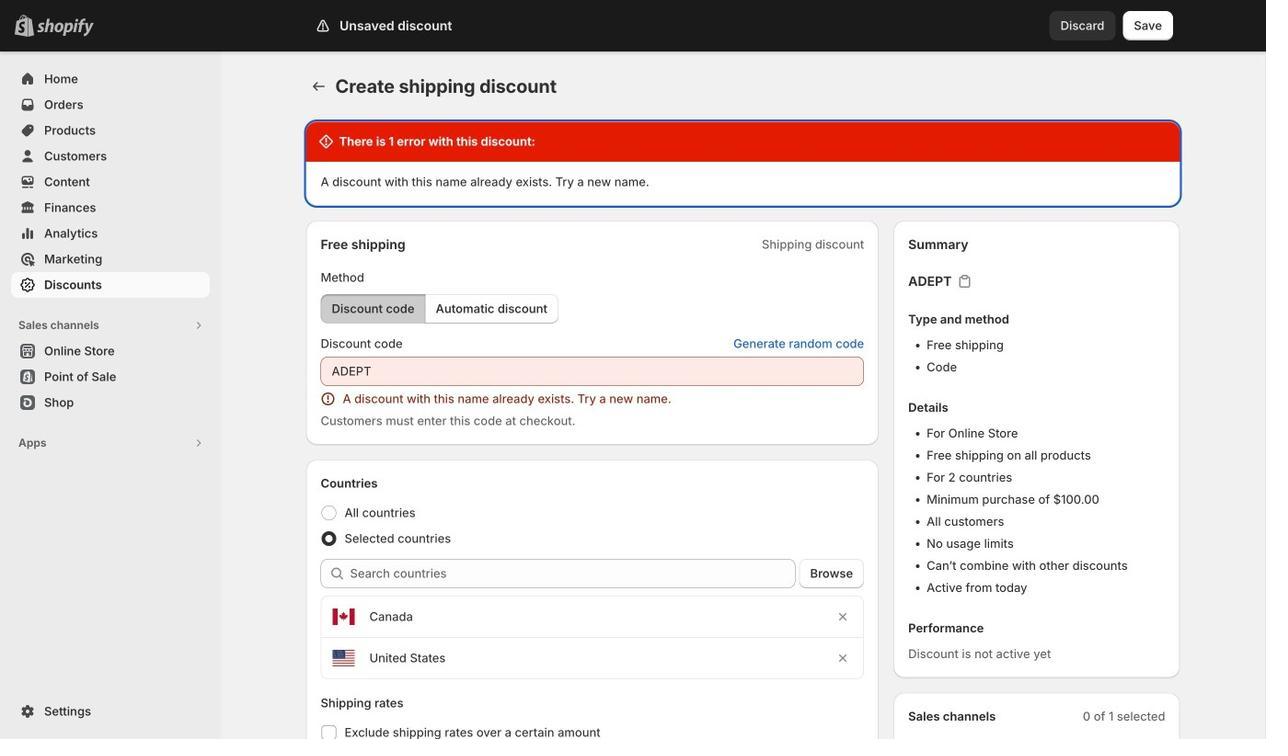 Task type: vqa. For each thing, say whether or not it's contained in the screenshot.
end associated with Month-end inventory value
no



Task type: locate. For each thing, give the bounding box(es) containing it.
None text field
[[321, 357, 864, 387]]



Task type: describe. For each thing, give the bounding box(es) containing it.
Search countries text field
[[350, 560, 796, 589]]

shopify image
[[37, 18, 94, 37]]



